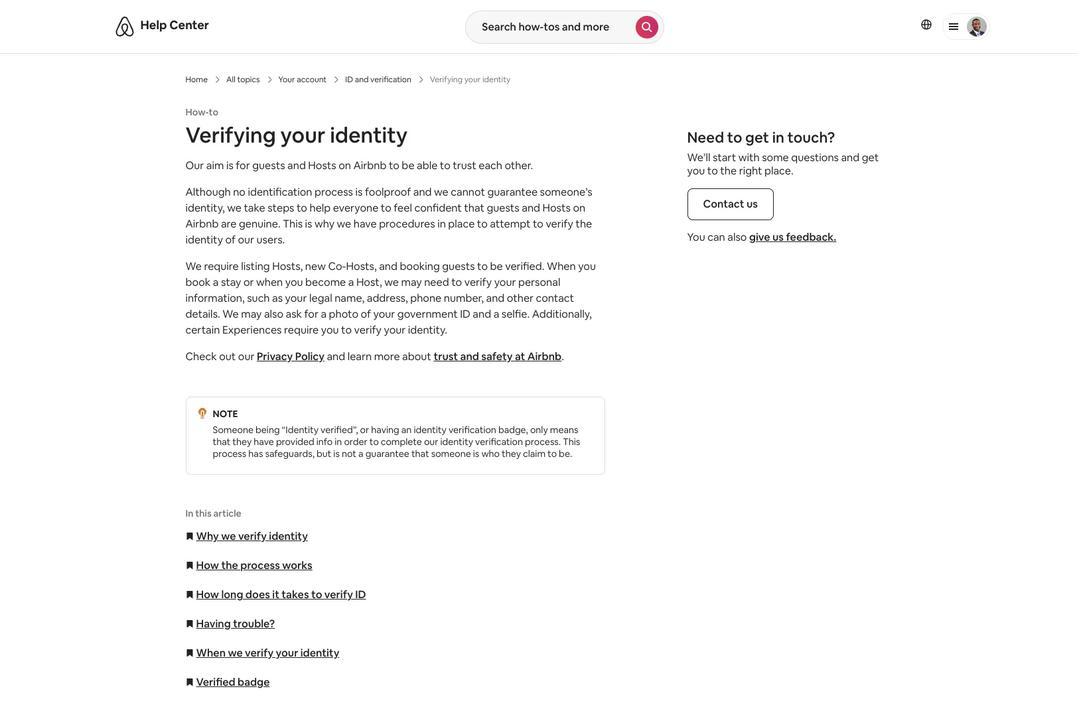 Task type: vqa. For each thing, say whether or not it's contained in the screenshot.
the top messaging
no



Task type: describe. For each thing, give the bounding box(es) containing it.
verified badge
[[196, 676, 270, 690]]

2 vertical spatial id
[[355, 588, 366, 602]]

badge,
[[499, 424, 529, 436]]

verifying your identity
[[186, 122, 408, 149]]

the inside although no identification process is foolproof and we cannot guarantee someone's identity, we take steps to help everyone to feel confident that guests and hosts on airbnb are genuine. this is why we have procedures in place to attempt to verify the identity of our users.
[[576, 217, 593, 231]]

and down number,
[[473, 307, 492, 321]]

safeguards,
[[265, 448, 315, 460]]

and left the other
[[486, 292, 505, 305]]

become
[[306, 276, 346, 290]]

verified
[[196, 676, 236, 690]]

verify down trouble?
[[245, 647, 274, 661]]

name,
[[335, 292, 365, 305]]

additionally,
[[532, 307, 592, 321]]

such
[[247, 292, 270, 305]]

we inside we require listing hosts, new co-hosts, and booking guests to be verified. when you book a stay or when you become a host, we may need to verify your personal information, such as your legal name, address, phone number, and other contact details. we may also ask for a photo of your government id and a selfie. additionally, certain experiences require you to verify your identity.
[[385, 276, 399, 290]]

home
[[186, 74, 208, 85]]

0 vertical spatial may
[[401, 276, 422, 290]]

1 vertical spatial our
[[238, 350, 255, 364]]

0 horizontal spatial on
[[339, 159, 351, 173]]

1 vertical spatial require
[[284, 323, 319, 337]]

need to get in touch? we'll start with some questions and get you to the right place.
[[688, 128, 879, 178]]

1 vertical spatial may
[[241, 307, 262, 321]]

legal
[[309, 292, 332, 305]]

guarantee inside note someone being "identity verified", or having an identity verification badge, only means that they have provided info in order to complete our identity verification process. this process has safeguards, but is not a guarantee that someone is who they claim to be.
[[366, 448, 410, 460]]

all topics
[[226, 74, 260, 85]]

and right account
[[355, 74, 369, 85]]

id and verification
[[346, 74, 412, 85]]

our aim is for guests and hosts on airbnb to be able to trust each other.
[[186, 159, 533, 173]]

means
[[550, 424, 579, 436]]

privacy policy link
[[257, 350, 325, 364]]

why
[[315, 217, 335, 231]]

1 horizontal spatial us
[[773, 230, 784, 244]]

2 vertical spatial airbnb
[[528, 350, 562, 364]]

selfie.
[[502, 307, 530, 321]]

you can also give us feedback.
[[688, 230, 837, 244]]

a down legal
[[321, 307, 327, 321]]

check
[[186, 350, 217, 364]]

and up 'confident'
[[414, 185, 432, 199]]

and inside the need to get in touch? we'll start with some questions and get you to the right place.
[[842, 151, 860, 165]]

in inside the need to get in touch? we'll start with some questions and get you to the right place.
[[773, 128, 785, 147]]

having trouble?
[[196, 618, 275, 632]]

in inside note someone being "identity verified", or having an identity verification badge, only means that they have provided info in order to complete our identity verification process. this process has safeguards, but is not a guarantee that someone is who they claim to be.
[[335, 436, 342, 448]]

this inside note someone being "identity verified", or having an identity verification badge, only means that they have provided info in order to complete our identity verification process. this process has safeguards, but is not a guarantee that someone is who they claim to be.
[[563, 436, 581, 448]]

help
[[140, 17, 167, 33]]

phone
[[411, 292, 442, 305]]

verifying
[[186, 122, 276, 149]]

genuine.
[[239, 217, 281, 231]]

verified.
[[506, 260, 545, 274]]

0 vertical spatial for
[[236, 159, 250, 173]]

certain
[[186, 323, 220, 337]]

account
[[297, 74, 327, 85]]

for inside we require listing hosts, new co-hosts, and booking guests to be verified. when you book a stay or when you become a host, we may need to verify your personal information, such as your legal name, address, phone number, and other contact details. we may also ask for a photo of your government id and a selfie. additionally, certain experiences require you to verify your identity.
[[305, 307, 319, 321]]

being
[[256, 424, 280, 436]]

be.
[[559, 448, 573, 460]]

airbnb homepage image
[[114, 16, 135, 37]]

works
[[282, 559, 313, 573]]

other
[[507, 292, 534, 305]]

identification
[[248, 185, 312, 199]]

guests inside although no identification process is foolproof and we cannot guarantee someone's identity, we take steps to help everyone to feel confident that guests and hosts on airbnb are genuine. this is why we have procedures in place to attempt to verify the identity of our users.
[[487, 201, 520, 215]]

with
[[739, 151, 760, 165]]

someone
[[431, 448, 471, 460]]

and up host,
[[379, 260, 398, 274]]

article
[[214, 508, 241, 520]]

1 vertical spatial trust
[[434, 350, 458, 364]]

.
[[562, 350, 564, 364]]

steps
[[268, 201, 295, 215]]

touch?
[[788, 128, 836, 147]]

new
[[305, 260, 326, 274]]

badge
[[238, 676, 270, 690]]

our
[[186, 159, 204, 173]]

verified badge link
[[186, 676, 270, 690]]

process.
[[525, 436, 561, 448]]

0 horizontal spatial hosts
[[308, 159, 336, 173]]

booking
[[400, 260, 440, 274]]

help center link
[[140, 17, 209, 33]]

long
[[221, 588, 243, 602]]

0 vertical spatial get
[[746, 128, 770, 147]]

you up additionally,
[[579, 260, 596, 274]]

contact
[[536, 292, 574, 305]]

an
[[402, 424, 412, 436]]

how the process works link
[[186, 559, 313, 573]]

we require listing hosts, new co-hosts, and booking guests to be verified. when you book a stay or when you become a host, we may need to verify your personal information, such as your legal name, address, phone number, and other contact details. we may also ask for a photo of your government id and a selfie. additionally, certain experiences require you to verify your identity.
[[186, 260, 596, 337]]

more
[[374, 350, 400, 364]]

questions
[[792, 151, 839, 165]]

give us feedback. link
[[750, 230, 837, 244]]

number,
[[444, 292, 484, 305]]

have inside note someone being "identity verified", or having an identity verification badge, only means that they have provided info in order to complete our identity verification process. this process has safeguards, but is not a guarantee that someone is who they claim to be.
[[254, 436, 274, 448]]

0 vertical spatial trust
[[453, 159, 477, 173]]

when
[[256, 276, 283, 290]]

identity down takes
[[301, 647, 340, 661]]

your down address,
[[374, 307, 395, 321]]

start
[[713, 151, 737, 165]]

hosts inside although no identification process is foolproof and we cannot guarantee someone's identity, we take steps to help everyone to feel confident that guests and hosts on airbnb are genuine. this is why we have procedures in place to attempt to verify the identity of our users.
[[543, 201, 571, 215]]

in
[[186, 508, 194, 520]]

be inside we require listing hosts, new co-hosts, and booking guests to be verified. when you book a stay or when you become a host, we may need to verify your personal information, such as your legal name, address, phone number, and other contact details. we may also ask for a photo of your government id and a selfie. additionally, certain experiences require you to verify your identity.
[[490, 260, 503, 274]]

how-to
[[186, 106, 219, 118]]

information,
[[186, 292, 245, 305]]

your up the other
[[495, 276, 516, 290]]

a left stay
[[213, 276, 219, 290]]

having trouble? link
[[186, 618, 275, 632]]

also inside we require listing hosts, new co-hosts, and booking guests to be verified. when you book a stay or when you become a host, we may need to verify your personal information, such as your legal name, address, phone number, and other contact details. we may also ask for a photo of your government id and a selfie. additionally, certain experiences require you to verify your identity.
[[264, 307, 284, 321]]

verify up how the process works at the bottom of page
[[238, 530, 267, 544]]

address,
[[367, 292, 408, 305]]

each
[[479, 159, 503, 173]]

guarantee inside although no identification process is foolproof and we cannot guarantee someone's identity, we take steps to help everyone to feel confident that guests and hosts on airbnb are genuine. this is why we have procedures in place to attempt to verify the identity of our users.
[[488, 185, 538, 199]]

our inside note someone being "identity verified", or having an identity verification badge, only means that they have provided info in order to complete our identity verification process. this process has safeguards, but is not a guarantee that someone is who they claim to be.
[[424, 436, 439, 448]]

2 vertical spatial the
[[221, 559, 238, 573]]

is right aim
[[226, 159, 234, 173]]

0 vertical spatial id
[[346, 74, 353, 85]]

who
[[482, 448, 500, 460]]

how the process works
[[196, 559, 313, 573]]

how for how long does it takes to verify id
[[196, 588, 219, 602]]

note someone being "identity verified", or having an identity verification badge, only means that they have provided info in order to complete our identity verification process. this process has safeguards, but is not a guarantee that someone is who they claim to be.
[[213, 408, 581, 460]]

guests inside we require listing hosts, new co-hosts, and booking guests to be verified. when you book a stay or when you become a host, we may need to verify your personal information, such as your legal name, address, phone number, and other contact details. we may also ask for a photo of your government id and a selfie. additionally, certain experiences require you to verify your identity.
[[442, 260, 475, 274]]

verify right takes
[[325, 588, 353, 602]]

process inside although no identification process is foolproof and we cannot guarantee someone's identity, we take steps to help everyone to feel confident that guests and hosts on airbnb are genuine. this is why we have procedures in place to attempt to verify the identity of our users.
[[315, 185, 353, 199]]

you inside the need to get in touch? we'll start with some questions and get you to the right place.
[[688, 164, 705, 178]]

attempt
[[490, 217, 531, 231]]

not
[[342, 448, 357, 460]]

verified",
[[321, 424, 358, 436]]

"identity
[[282, 424, 319, 436]]

identity right an
[[414, 424, 447, 436]]

host,
[[357, 276, 382, 290]]

that inside although no identification process is foolproof and we cannot guarantee someone's identity, we take steps to help everyone to feel confident that guests and hosts on airbnb are genuine. this is why we have procedures in place to attempt to verify the identity of our users.
[[464, 201, 485, 215]]

help center
[[140, 17, 209, 33]]

the inside the need to get in touch? we'll start with some questions and get you to the right place.
[[721, 164, 737, 178]]

other.
[[505, 159, 533, 173]]

our inside although no identification process is foolproof and we cannot guarantee someone's identity, we take steps to help everyone to feel confident that guests and hosts on airbnb are genuine. this is why we have procedures in place to attempt to verify the identity of our users.
[[238, 233, 254, 247]]

when we verify your identity
[[196, 647, 340, 661]]

identity left who
[[441, 436, 473, 448]]

are
[[221, 217, 237, 231]]

2 vertical spatial process
[[241, 559, 280, 573]]

or inside we require listing hosts, new co-hosts, and booking guests to be verified. when you book a stay or when you become a host, we may need to verify your personal information, such as your legal name, address, phone number, and other contact details. we may also ask for a photo of your government id and a selfie. additionally, certain experiences require you to verify your identity.
[[244, 276, 254, 290]]

it
[[272, 588, 280, 602]]

how-
[[186, 106, 209, 118]]

0 horizontal spatial us
[[747, 197, 758, 211]]

1 horizontal spatial they
[[502, 448, 521, 460]]



Task type: locate. For each thing, give the bounding box(es) containing it.
hosts,
[[272, 260, 303, 274], [346, 260, 377, 274]]

2 horizontal spatial airbnb
[[528, 350, 562, 364]]

0 horizontal spatial we
[[186, 260, 202, 274]]

1 how from the top
[[196, 559, 219, 573]]

2 horizontal spatial in
[[773, 128, 785, 147]]

identity down the are
[[186, 233, 223, 247]]

0 horizontal spatial id
[[346, 74, 353, 85]]

can
[[708, 230, 726, 244]]

no
[[233, 185, 246, 199]]

id
[[346, 74, 353, 85], [460, 307, 471, 321], [355, 588, 366, 602]]

that down note
[[213, 436, 231, 448]]

although
[[186, 185, 231, 199]]

0 vertical spatial this
[[283, 217, 303, 231]]

1 vertical spatial when
[[196, 647, 226, 661]]

1 vertical spatial hosts
[[543, 201, 571, 215]]

has
[[249, 448, 263, 460]]

identity up the works
[[269, 530, 308, 544]]

when we verify your identity link
[[186, 647, 340, 661]]

on up everyone
[[339, 159, 351, 173]]

details.
[[186, 307, 220, 321]]

1 vertical spatial be
[[490, 260, 503, 274]]

and down verifying your identity
[[288, 159, 306, 173]]

this down steps
[[283, 217, 303, 231]]

us
[[747, 197, 758, 211], [773, 230, 784, 244]]

provided
[[276, 436, 315, 448]]

identity,
[[186, 201, 225, 215]]

0 horizontal spatial require
[[204, 260, 239, 274]]

1 vertical spatial or
[[360, 424, 369, 436]]

0 horizontal spatial airbnb
[[186, 217, 219, 231]]

airbnb down identity,
[[186, 217, 219, 231]]

foolproof
[[365, 185, 411, 199]]

our right an
[[424, 436, 439, 448]]

we
[[186, 260, 202, 274], [223, 307, 239, 321]]

of inside although no identification process is foolproof and we cannot guarantee someone's identity, we take steps to help everyone to feel confident that guests and hosts on airbnb are genuine. this is why we have procedures in place to attempt to verify the identity of our users.
[[225, 233, 236, 247]]

and right 'questions'
[[842, 151, 860, 165]]

ask
[[286, 307, 302, 321]]

policy
[[295, 350, 325, 364]]

process inside note someone being "identity verified", or having an identity verification badge, only means that they have provided info in order to complete our identity verification process. this process has safeguards, but is not a guarantee that someone is who they claim to be.
[[213, 448, 247, 460]]

1 horizontal spatial when
[[547, 260, 576, 274]]

photo
[[329, 307, 359, 321]]

government
[[398, 307, 458, 321]]

of
[[225, 233, 236, 247], [361, 307, 371, 321]]

0 vertical spatial the
[[721, 164, 737, 178]]

1 horizontal spatial get
[[862, 151, 879, 165]]

0 horizontal spatial guarantee
[[366, 448, 410, 460]]

0 horizontal spatial or
[[244, 276, 254, 290]]

someone's
[[540, 185, 593, 199]]

0 horizontal spatial that
[[213, 436, 231, 448]]

our
[[238, 233, 254, 247], [238, 350, 255, 364], [424, 436, 439, 448]]

0 horizontal spatial they
[[233, 436, 252, 448]]

and left learn
[[327, 350, 345, 364]]

how for how the process works
[[196, 559, 219, 573]]

1 horizontal spatial guests
[[442, 260, 475, 274]]

1 vertical spatial guests
[[487, 201, 520, 215]]

or left having at the left bottom of page
[[360, 424, 369, 436]]

you
[[688, 230, 706, 244]]

0 vertical spatial us
[[747, 197, 758, 211]]

process down the someone at bottom
[[213, 448, 247, 460]]

the down someone's
[[576, 217, 593, 231]]

feel
[[394, 201, 412, 215]]

about
[[402, 350, 432, 364]]

as
[[272, 292, 283, 305]]

0 vertical spatial airbnb
[[354, 159, 387, 173]]

0 vertical spatial guests
[[253, 159, 285, 173]]

require down ask
[[284, 323, 319, 337]]

get up with
[[746, 128, 770, 147]]

1 horizontal spatial that
[[412, 448, 429, 460]]

this
[[283, 217, 303, 231], [563, 436, 581, 448]]

0 horizontal spatial may
[[241, 307, 262, 321]]

identity inside although no identification process is foolproof and we cannot guarantee someone's identity, we take steps to help everyone to feel confident that guests and hosts on airbnb are genuine. this is why we have procedures in place to attempt to verify the identity of our users.
[[186, 233, 223, 247]]

be left verified.
[[490, 260, 503, 274]]

0 vertical spatial guarantee
[[488, 185, 538, 199]]

this right "process."
[[563, 436, 581, 448]]

1 vertical spatial id
[[460, 307, 471, 321]]

trust left each
[[453, 159, 477, 173]]

id down number,
[[460, 307, 471, 321]]

1 vertical spatial on
[[573, 201, 586, 215]]

does
[[246, 588, 270, 602]]

give
[[750, 230, 771, 244]]

1 horizontal spatial be
[[490, 260, 503, 274]]

1 horizontal spatial id
[[355, 588, 366, 602]]

hosts down someone's
[[543, 201, 571, 215]]

your account
[[279, 74, 327, 85]]

feedback.
[[787, 230, 837, 244]]

why we verify identity
[[196, 530, 308, 544]]

guarantee down having at the left bottom of page
[[366, 448, 410, 460]]

a left selfie.
[[494, 307, 500, 321]]

everyone
[[333, 201, 379, 215]]

identity up our aim is for guests and hosts on airbnb to be able to trust each other.
[[330, 122, 408, 149]]

0 vertical spatial also
[[728, 230, 747, 244]]

0 vertical spatial of
[[225, 233, 236, 247]]

1 vertical spatial how
[[196, 588, 219, 602]]

place.
[[765, 164, 794, 178]]

is left not
[[334, 448, 340, 460]]

guests
[[253, 159, 285, 173], [487, 201, 520, 215], [442, 260, 475, 274]]

the
[[721, 164, 737, 178], [576, 217, 593, 231], [221, 559, 238, 573]]

get right 'questions'
[[862, 151, 879, 165]]

they left being
[[233, 436, 252, 448]]

or down listing
[[244, 276, 254, 290]]

1 horizontal spatial for
[[305, 307, 319, 321]]

1 horizontal spatial also
[[728, 230, 747, 244]]

guests up need
[[442, 260, 475, 274]]

that
[[464, 201, 485, 215], [213, 436, 231, 448], [412, 448, 429, 460]]

main navigation menu image
[[967, 17, 987, 37]]

listing
[[241, 260, 270, 274]]

or inside note someone being "identity verified", or having an identity verification badge, only means that they have provided info in order to complete our identity verification process. this process has safeguards, but is not a guarantee that someone is who they claim to be.
[[360, 424, 369, 436]]

have inside although no identification process is foolproof and we cannot guarantee someone's identity, we take steps to help everyone to feel confident that guests and hosts on airbnb are genuine. this is why we have procedures in place to attempt to verify the identity of our users.
[[354, 217, 377, 231]]

of right the photo
[[361, 307, 371, 321]]

have down everyone
[[354, 217, 377, 231]]

but
[[317, 448, 332, 460]]

in up some
[[773, 128, 785, 147]]

at
[[515, 350, 526, 364]]

your up ask
[[285, 292, 307, 305]]

airbnb inside although no identification process is foolproof and we cannot guarantee someone's identity, we take steps to help everyone to feel confident that guests and hosts on airbnb are genuine. this is why we have procedures in place to attempt to verify the identity of our users.
[[186, 217, 219, 231]]

in inside although no identification process is foolproof and we cannot guarantee someone's identity, we take steps to help everyone to feel confident that guests and hosts on airbnb are genuine. this is why we have procedures in place to attempt to verify the identity of our users.
[[438, 217, 446, 231]]

0 vertical spatial when
[[547, 260, 576, 274]]

your down your account link
[[281, 122, 326, 149]]

us right give
[[773, 230, 784, 244]]

0 horizontal spatial this
[[283, 217, 303, 231]]

to
[[209, 106, 219, 118], [728, 128, 743, 147], [389, 159, 400, 173], [440, 159, 451, 173], [708, 164, 718, 178], [297, 201, 307, 215], [381, 201, 392, 215], [477, 217, 488, 231], [533, 217, 544, 231], [478, 260, 488, 274], [452, 276, 462, 290], [341, 323, 352, 337], [370, 436, 379, 448], [548, 448, 557, 460], [311, 588, 322, 602]]

how long does it takes to verify id
[[196, 588, 366, 602]]

learn
[[348, 350, 372, 364]]

verify up check out our privacy policy and learn more about trust and safety at airbnb .
[[354, 323, 382, 337]]

require up stay
[[204, 260, 239, 274]]

they
[[233, 436, 252, 448], [502, 448, 521, 460]]

0 horizontal spatial have
[[254, 436, 274, 448]]

and up attempt
[[522, 201, 541, 215]]

1 horizontal spatial or
[[360, 424, 369, 436]]

1 horizontal spatial may
[[401, 276, 422, 290]]

2 how from the top
[[196, 588, 219, 602]]

verify inside although no identification process is foolproof and we cannot guarantee someone's identity, we take steps to help everyone to feel confident that guests and hosts on airbnb are genuine. this is why we have procedures in place to attempt to verify the identity of our users.
[[546, 217, 574, 231]]

takes
[[282, 588, 309, 602]]

1 vertical spatial in
[[438, 217, 446, 231]]

1 horizontal spatial guarantee
[[488, 185, 538, 199]]

0 horizontal spatial be
[[402, 159, 415, 173]]

us right contact
[[747, 197, 758, 211]]

they right who
[[502, 448, 521, 460]]

trust and safety at airbnb link
[[434, 350, 562, 364]]

that down cannot
[[464, 201, 485, 215]]

1 vertical spatial airbnb
[[186, 217, 219, 231]]

a right not
[[359, 448, 364, 460]]

2 hosts, from the left
[[346, 260, 377, 274]]

we'll
[[688, 151, 711, 165]]

process up "help" on the left of the page
[[315, 185, 353, 199]]

personal
[[519, 276, 561, 290]]

0 vertical spatial our
[[238, 233, 254, 247]]

a
[[213, 276, 219, 290], [348, 276, 354, 290], [321, 307, 327, 321], [494, 307, 500, 321], [359, 448, 364, 460]]

when inside we require listing hosts, new co-hosts, and booking guests to be verified. when you book a stay or when you become a host, we may need to verify your personal information, such as your legal name, address, phone number, and other contact details. we may also ask for a photo of your government id and a selfie. additionally, certain experiences require you to verify your identity.
[[547, 260, 576, 274]]

is left why
[[305, 217, 312, 231]]

1 vertical spatial process
[[213, 448, 247, 460]]

when up personal
[[547, 260, 576, 274]]

your down how long does it takes to verify id
[[276, 647, 298, 661]]

airbnb
[[354, 159, 387, 173], [186, 217, 219, 231], [528, 350, 562, 364]]

guests up identification
[[253, 159, 285, 173]]

our down genuine.
[[238, 233, 254, 247]]

this inside although no identification process is foolproof and we cannot guarantee someone's identity, we take steps to help everyone to feel confident that guests and hosts on airbnb are genuine. this is why we have procedures in place to attempt to verify the identity of our users.
[[283, 217, 303, 231]]

airbnb up foolproof
[[354, 159, 387, 173]]

you
[[688, 164, 705, 178], [579, 260, 596, 274], [285, 276, 303, 290], [321, 323, 339, 337]]

is up everyone
[[356, 185, 363, 199]]

1 vertical spatial this
[[563, 436, 581, 448]]

0 horizontal spatial in
[[335, 436, 342, 448]]

identity
[[330, 122, 408, 149], [186, 233, 223, 247], [414, 424, 447, 436], [441, 436, 473, 448], [269, 530, 308, 544], [301, 647, 340, 661]]

None search field
[[466, 11, 665, 44]]

in down 'confident'
[[438, 217, 446, 231]]

id inside we require listing hosts, new co-hosts, and booking guests to be verified. when you book a stay or when you become a host, we may need to verify your personal information, such as your legal name, address, phone number, and other contact details. we may also ask for a photo of your government id and a selfie. additionally, certain experiences require you to verify your identity.
[[460, 307, 471, 321]]

1 vertical spatial have
[[254, 436, 274, 448]]

0 horizontal spatial hosts,
[[272, 260, 303, 274]]

1 vertical spatial us
[[773, 230, 784, 244]]

all topics link
[[226, 74, 260, 85]]

also down as
[[264, 307, 284, 321]]

when down having
[[196, 647, 226, 661]]

we up the book
[[186, 260, 202, 274]]

on inside although no identification process is foolproof and we cannot guarantee someone's identity, we take steps to help everyone to feel confident that guests and hosts on airbnb are genuine. this is why we have procedures in place to attempt to verify the identity of our users.
[[573, 201, 586, 215]]

on down someone's
[[573, 201, 586, 215]]

0 horizontal spatial when
[[196, 647, 226, 661]]

hosts, up when
[[272, 260, 303, 274]]

place
[[448, 217, 475, 231]]

0 horizontal spatial the
[[221, 559, 238, 573]]

some
[[762, 151, 789, 165]]

1 horizontal spatial the
[[576, 217, 593, 231]]

your up more
[[384, 323, 406, 337]]

how down why
[[196, 559, 219, 573]]

the left right in the right of the page
[[721, 164, 737, 178]]

able
[[417, 159, 438, 173]]

procedures
[[379, 217, 435, 231]]

0 horizontal spatial for
[[236, 159, 250, 173]]

the up long
[[221, 559, 238, 573]]

a up name,
[[348, 276, 354, 290]]

this
[[195, 508, 212, 520]]

2 horizontal spatial that
[[464, 201, 485, 215]]

1 horizontal spatial hosts,
[[346, 260, 377, 274]]

complete
[[381, 436, 422, 448]]

2 vertical spatial our
[[424, 436, 439, 448]]

hosts, up host,
[[346, 260, 377, 274]]

you left start
[[688, 164, 705, 178]]

verify up number,
[[465, 276, 492, 290]]

1 horizontal spatial hosts
[[543, 201, 571, 215]]

of down the are
[[225, 233, 236, 247]]

0 vertical spatial be
[[402, 159, 415, 173]]

id right takes
[[355, 588, 366, 602]]

2 horizontal spatial the
[[721, 164, 737, 178]]

co-
[[328, 260, 346, 274]]

guests up attempt
[[487, 201, 520, 215]]

our right out
[[238, 350, 255, 364]]

2 vertical spatial in
[[335, 436, 342, 448]]

for up the no
[[236, 159, 250, 173]]

0 horizontal spatial also
[[264, 307, 284, 321]]

2 horizontal spatial id
[[460, 307, 471, 321]]

2 horizontal spatial guests
[[487, 201, 520, 215]]

you right when
[[285, 276, 303, 290]]

id and verification link
[[346, 74, 412, 85]]

1 horizontal spatial in
[[438, 217, 446, 231]]

1 horizontal spatial we
[[223, 307, 239, 321]]

process up does
[[241, 559, 280, 573]]

1 vertical spatial guarantee
[[366, 448, 410, 460]]

is left who
[[473, 448, 480, 460]]

users.
[[257, 233, 285, 247]]

you down the photo
[[321, 323, 339, 337]]

1 vertical spatial of
[[361, 307, 371, 321]]

on
[[339, 159, 351, 173], [573, 201, 586, 215]]

your account link
[[279, 74, 327, 85]]

and left safety
[[461, 350, 479, 364]]

1 vertical spatial also
[[264, 307, 284, 321]]

aim
[[206, 159, 224, 173]]

1 hosts, from the left
[[272, 260, 303, 274]]

0 vertical spatial in
[[773, 128, 785, 147]]

1 horizontal spatial of
[[361, 307, 371, 321]]

we down information,
[[223, 307, 239, 321]]

0 vertical spatial how
[[196, 559, 219, 573]]

1 horizontal spatial have
[[354, 217, 377, 231]]

info
[[317, 436, 333, 448]]

having
[[196, 618, 231, 632]]

that down an
[[412, 448, 429, 460]]

out
[[219, 350, 236, 364]]

book
[[186, 276, 211, 290]]

0 horizontal spatial get
[[746, 128, 770, 147]]

0 vertical spatial process
[[315, 185, 353, 199]]

guarantee down other.
[[488, 185, 538, 199]]

1 horizontal spatial airbnb
[[354, 159, 387, 173]]

verify down someone's
[[546, 217, 574, 231]]

airbnb right the at
[[528, 350, 562, 364]]

Search how-tos and more search field
[[466, 11, 636, 43]]

how long does it takes to verify id link
[[186, 588, 366, 602]]

0 horizontal spatial of
[[225, 233, 236, 247]]

may down 'booking'
[[401, 276, 422, 290]]

be left able
[[402, 159, 415, 173]]

a inside note someone being "identity verified", or having an identity verification badge, only means that they have provided info in order to complete our identity verification process. this process has safeguards, but is not a guarantee that someone is who they claim to be.
[[359, 448, 364, 460]]

1 horizontal spatial this
[[563, 436, 581, 448]]

have left provided
[[254, 436, 274, 448]]

only
[[531, 424, 548, 436]]

experiences
[[222, 323, 282, 337]]

of inside we require listing hosts, new co-hosts, and booking guests to be verified. when you book a stay or when you become a host, we may need to verify your personal information, such as your legal name, address, phone number, and other contact details. we may also ask for a photo of your government id and a selfie. additionally, certain experiences require you to verify your identity.
[[361, 307, 371, 321]]

0 vertical spatial hosts
[[308, 159, 336, 173]]

1 vertical spatial get
[[862, 151, 879, 165]]

stay
[[221, 276, 241, 290]]

1 horizontal spatial require
[[284, 323, 319, 337]]

id right account
[[346, 74, 353, 85]]

for
[[236, 159, 250, 173], [305, 307, 319, 321]]

0 horizontal spatial guests
[[253, 159, 285, 173]]

center
[[170, 17, 209, 33]]

take
[[244, 201, 265, 215]]

verification
[[371, 74, 412, 85], [449, 424, 497, 436], [475, 436, 523, 448]]

hosts down verifying your identity
[[308, 159, 336, 173]]

be
[[402, 159, 415, 173], [490, 260, 503, 274]]

how left long
[[196, 588, 219, 602]]

hosts
[[308, 159, 336, 173], [543, 201, 571, 215]]

check out our privacy policy and learn more about trust and safety at airbnb .
[[186, 350, 564, 364]]

claim
[[523, 448, 546, 460]]



